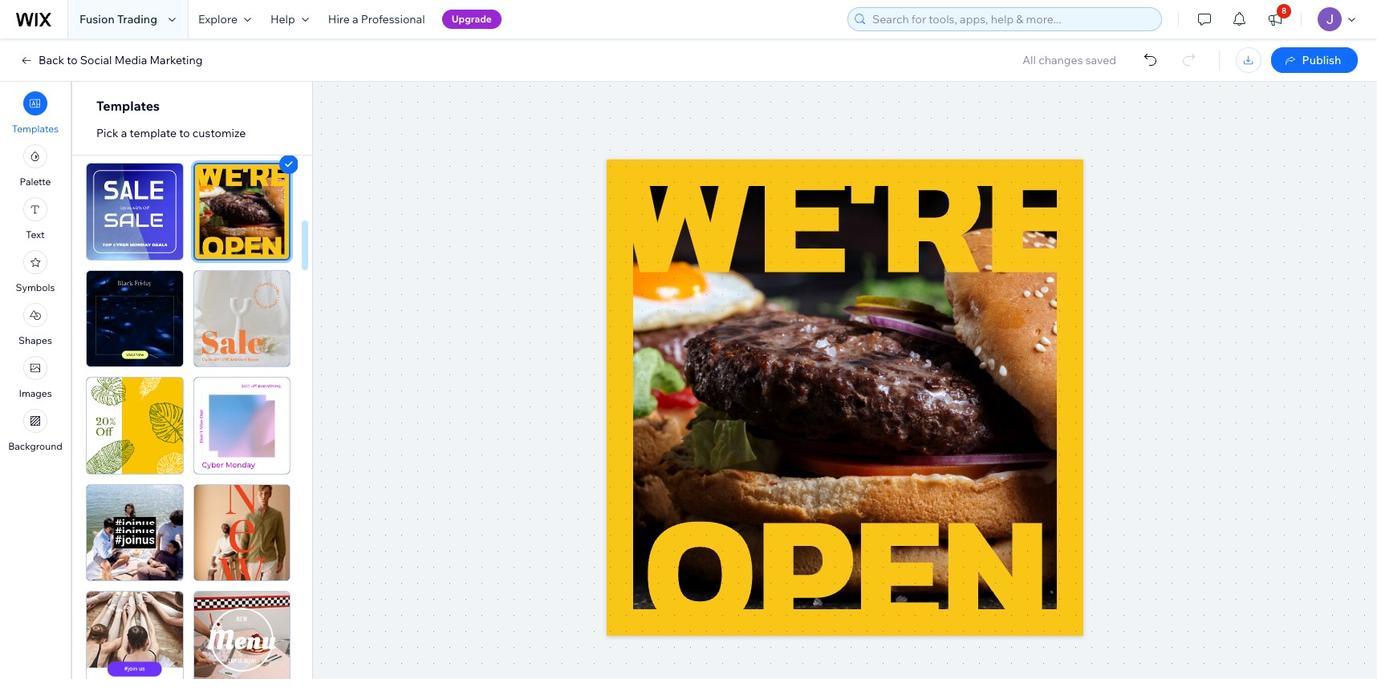 Task type: describe. For each thing, give the bounding box(es) containing it.
menu containing templates
[[0, 87, 71, 457]]

professional
[[361, 12, 425, 26]]

shapes button
[[19, 303, 52, 347]]

0 horizontal spatial templates
[[12, 123, 59, 135]]

palette
[[20, 176, 51, 188]]

all
[[1023, 53, 1036, 67]]

fusion trading
[[79, 12, 157, 26]]

a for professional
[[352, 12, 358, 26]]

social
[[80, 53, 112, 67]]

text
[[26, 229, 45, 241]]

templates button
[[12, 91, 59, 135]]

Search for tools, apps, help & more... field
[[867, 8, 1156, 30]]

symbols button
[[16, 250, 55, 294]]

8 button
[[1258, 0, 1293, 39]]

0 vertical spatial to
[[67, 53, 78, 67]]

help
[[270, 12, 295, 26]]

text button
[[23, 197, 47, 241]]

hire a professional
[[328, 12, 425, 26]]

all changes saved
[[1023, 53, 1116, 67]]

background button
[[8, 409, 62, 453]]

1 horizontal spatial templates
[[96, 98, 160, 114]]



Task type: locate. For each thing, give the bounding box(es) containing it.
a
[[352, 12, 358, 26], [121, 126, 127, 140]]

pick
[[96, 126, 118, 140]]

background
[[8, 441, 62, 453]]

a right the pick
[[121, 126, 127, 140]]

back to social media marketing
[[39, 53, 203, 67]]

upgrade button
[[442, 10, 501, 29]]

a right hire
[[352, 12, 358, 26]]

hire
[[328, 12, 350, 26]]

explore
[[198, 12, 238, 26]]

templates
[[96, 98, 160, 114], [12, 123, 59, 135]]

pick a template to customize
[[96, 126, 246, 140]]

shapes
[[19, 335, 52, 347]]

fusion
[[79, 12, 115, 26]]

a for template
[[121, 126, 127, 140]]

hire a professional link
[[318, 0, 435, 39]]

1 horizontal spatial to
[[179, 126, 190, 140]]

templates up the pick
[[96, 98, 160, 114]]

template
[[130, 126, 177, 140]]

templates up "palette" button on the left of the page
[[12, 123, 59, 135]]

1 vertical spatial a
[[121, 126, 127, 140]]

1 vertical spatial templates
[[12, 123, 59, 135]]

publish button
[[1271, 47, 1358, 73]]

images button
[[19, 356, 52, 400]]

1 vertical spatial to
[[179, 126, 190, 140]]

images
[[19, 388, 52, 400]]

0 vertical spatial templates
[[96, 98, 160, 114]]

changes
[[1039, 53, 1083, 67]]

menu
[[0, 87, 71, 457]]

trading
[[117, 12, 157, 26]]

help button
[[261, 0, 318, 39]]

symbols
[[16, 282, 55, 294]]

to right back
[[67, 53, 78, 67]]

marketing
[[150, 53, 203, 67]]

to right template
[[179, 126, 190, 140]]

back
[[39, 53, 64, 67]]

1 horizontal spatial a
[[352, 12, 358, 26]]

0 vertical spatial a
[[352, 12, 358, 26]]

back to social media marketing button
[[19, 53, 203, 67]]

0 horizontal spatial a
[[121, 126, 127, 140]]

to
[[67, 53, 78, 67], [179, 126, 190, 140]]

palette button
[[20, 144, 51, 188]]

saved
[[1085, 53, 1116, 67]]

customize
[[192, 126, 246, 140]]

upgrade
[[452, 13, 492, 25]]

media
[[115, 53, 147, 67]]

0 horizontal spatial to
[[67, 53, 78, 67]]

8
[[1282, 6, 1287, 16]]

publish
[[1302, 53, 1341, 67]]



Task type: vqa. For each thing, say whether or not it's contained in the screenshot.
Video Library
no



